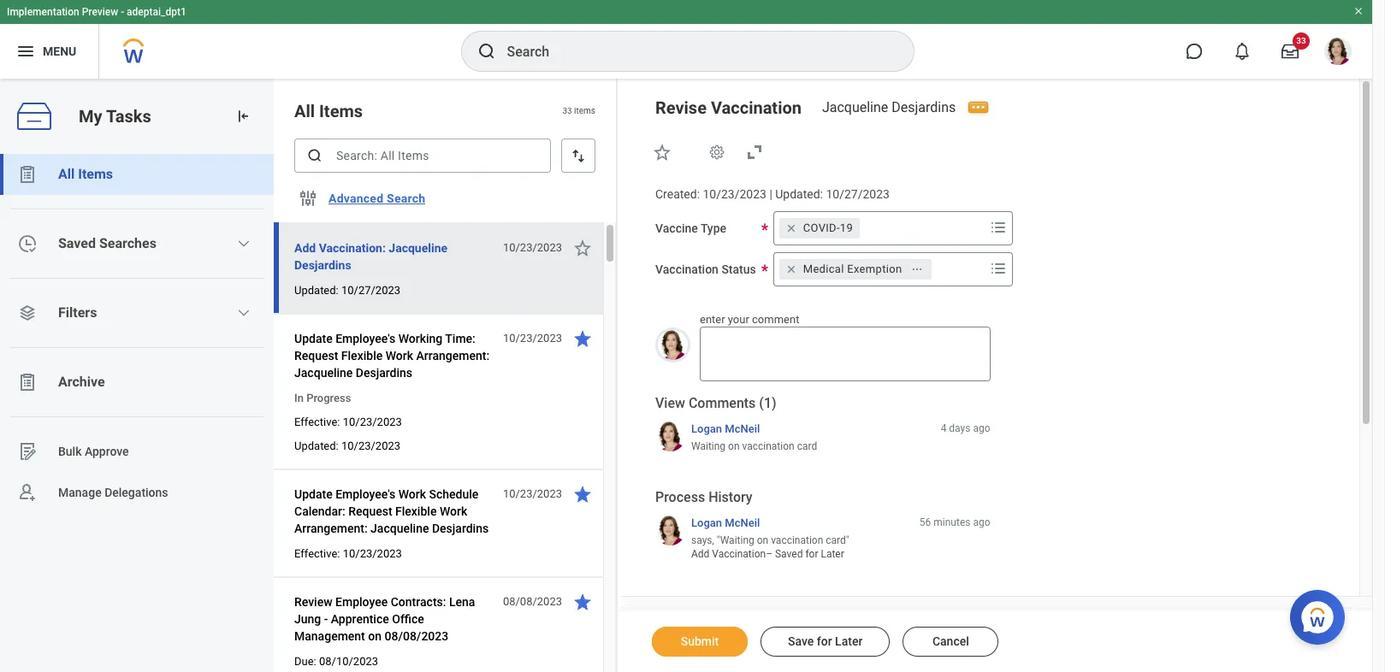 Task type: vqa. For each thing, say whether or not it's contained in the screenshot.


Task type: locate. For each thing, give the bounding box(es) containing it.
update inside update employee's working time: request flexible work arrangement: jacqueline desjardins
[[294, 332, 333, 346]]

1 vertical spatial all items
[[58, 166, 113, 182]]

33 inside item list element
[[563, 106, 572, 116]]

updated: down in progress
[[294, 440, 339, 453]]

1 horizontal spatial flexible
[[395, 505, 437, 519]]

vaccination inside says, "waiting on vaccination card" add vaccination – saved for later
[[712, 549, 766, 561]]

filters button
[[0, 293, 274, 334]]

save for later button
[[761, 627, 890, 657]]

0 horizontal spatial on
[[368, 630, 382, 644]]

0 horizontal spatial items
[[78, 166, 113, 182]]

updated:
[[776, 187, 823, 201], [294, 284, 339, 297], [294, 440, 339, 453]]

1 vertical spatial later
[[835, 635, 863, 649]]

33 button
[[1272, 33, 1310, 70]]

mcneil up the waiting on vaccination card
[[725, 422, 760, 435]]

search
[[387, 192, 426, 205]]

employee's
[[336, 332, 396, 346], [336, 488, 396, 502]]

0 vertical spatial update
[[294, 332, 333, 346]]

history
[[709, 490, 753, 506]]

Search Workday  search field
[[507, 33, 878, 70]]

ago
[[973, 422, 991, 434], [973, 517, 991, 529]]

0 horizontal spatial all
[[58, 166, 75, 182]]

0 vertical spatial all items
[[294, 101, 363, 122]]

1 vertical spatial for
[[817, 635, 832, 649]]

for inside says, "waiting on vaccination card" add vaccination – saved for later
[[806, 549, 819, 561]]

10/27/2023
[[826, 187, 890, 201], [341, 284, 401, 297]]

my tasks element
[[0, 79, 274, 673]]

0 vertical spatial logan mcneil button
[[692, 422, 760, 436]]

updated: for updated: 10/27/2023
[[294, 284, 339, 297]]

update up calendar: in the bottom left of the page
[[294, 488, 333, 502]]

ago inside process history region
[[973, 517, 991, 529]]

1 effective: 10/23/2023 from the top
[[294, 416, 402, 429]]

1 horizontal spatial all items
[[294, 101, 363, 122]]

logan mcneil for comments
[[692, 422, 760, 435]]

0 vertical spatial search image
[[476, 41, 497, 62]]

2 update from the top
[[294, 488, 333, 502]]

0 vertical spatial arrangement:
[[416, 349, 490, 363]]

star image for update employee's working time: request flexible work arrangement: jacqueline desjardins
[[573, 329, 593, 349]]

1 vertical spatial items
[[78, 166, 113, 182]]

"waiting
[[717, 535, 755, 547]]

1 employee's from the top
[[336, 332, 396, 346]]

1 ago from the top
[[973, 422, 991, 434]]

1 horizontal spatial 08/08/2023
[[503, 596, 562, 608]]

0 horizontal spatial flexible
[[341, 349, 383, 363]]

1 vertical spatial 10/27/2023
[[341, 284, 401, 297]]

2 effective: 10/23/2023 from the top
[[294, 548, 402, 561]]

logan mcneil inside process history region
[[692, 517, 760, 529]]

employee
[[336, 596, 388, 609]]

0 vertical spatial request
[[294, 349, 338, 363]]

logan for comments
[[692, 422, 722, 435]]

revise
[[656, 98, 707, 118]]

2 horizontal spatial on
[[757, 535, 769, 547]]

flexible
[[341, 349, 383, 363], [395, 505, 437, 519]]

2 logan mcneil from the top
[[692, 517, 760, 529]]

0 vertical spatial flexible
[[341, 349, 383, 363]]

vaccination up –
[[771, 535, 824, 547]]

0 vertical spatial employee's
[[336, 332, 396, 346]]

items inside button
[[78, 166, 113, 182]]

–
[[766, 549, 773, 561]]

employee's inside update employee's work schedule calendar: request flexible work arrangement: jacqueline desjardins
[[336, 488, 396, 502]]

08/08/2023 down office
[[385, 630, 449, 644]]

all inside button
[[58, 166, 75, 182]]

0 horizontal spatial all items
[[58, 166, 113, 182]]

clock check image
[[17, 234, 38, 254]]

1 vertical spatial chevron down image
[[237, 306, 251, 320]]

-
[[121, 6, 124, 18], [324, 613, 328, 626]]

employee's up calendar: in the bottom left of the page
[[336, 488, 396, 502]]

1 vertical spatial effective: 10/23/2023
[[294, 548, 402, 561]]

on inside the review employee contracts: lena jung - apprentice office management on 08/08/2023
[[368, 630, 382, 644]]

request
[[294, 349, 338, 363], [348, 505, 392, 519]]

apprentice
[[331, 613, 389, 626]]

mcneil
[[725, 422, 760, 435], [725, 517, 760, 529]]

effective: down calendar: in the bottom left of the page
[[294, 548, 340, 561]]

08/08/2023
[[503, 596, 562, 608], [385, 630, 449, 644]]

33 left the items
[[563, 106, 572, 116]]

on up –
[[757, 535, 769, 547]]

10/23/2023 left |
[[703, 187, 767, 201]]

work left schedule
[[399, 488, 426, 502]]

saved
[[58, 235, 96, 252], [775, 549, 803, 561]]

menu banner
[[0, 0, 1373, 79]]

employee's down updated: 10/27/2023 at the top of the page
[[336, 332, 396, 346]]

33
[[1297, 36, 1307, 45], [563, 106, 572, 116]]

1 horizontal spatial -
[[324, 613, 328, 626]]

transformation import image
[[234, 108, 252, 125]]

logan up waiting
[[692, 422, 722, 435]]

08/08/2023 inside the review employee contracts: lena jung - apprentice office management on 08/08/2023
[[385, 630, 449, 644]]

effective:
[[294, 416, 340, 429], [294, 548, 340, 561]]

1 horizontal spatial saved
[[775, 549, 803, 561]]

1 vertical spatial effective:
[[294, 548, 340, 561]]

vaccination left card
[[742, 441, 795, 453]]

2 vertical spatial work
[[440, 505, 467, 519]]

ago right days
[[973, 422, 991, 434]]

manage delegations
[[58, 486, 168, 499]]

0 horizontal spatial 08/08/2023
[[385, 630, 449, 644]]

management
[[294, 630, 365, 644]]

1 vertical spatial add
[[692, 549, 710, 561]]

working
[[399, 332, 443, 346]]

advanced search button
[[322, 181, 432, 216]]

work down working
[[386, 349, 413, 363]]

0 vertical spatial chevron down image
[[237, 237, 251, 251]]

logan inside process history region
[[692, 517, 722, 529]]

employee's inside update employee's working time: request flexible work arrangement: jacqueline desjardins
[[336, 332, 396, 346]]

1 effective: from the top
[[294, 416, 340, 429]]

perspective image
[[17, 303, 38, 324]]

2 vertical spatial updated:
[[294, 440, 339, 453]]

vaccine
[[656, 221, 698, 235]]

1 horizontal spatial all
[[294, 101, 315, 122]]

1 vertical spatial 08/08/2023
[[385, 630, 449, 644]]

update inside update employee's work schedule calendar: request flexible work arrangement: jacqueline desjardins
[[294, 488, 333, 502]]

for right –
[[806, 549, 819, 561]]

mcneil inside process history region
[[725, 517, 760, 529]]

ago for process history
[[973, 517, 991, 529]]

2 ago from the top
[[973, 517, 991, 529]]

for right the save at right
[[817, 635, 832, 649]]

time:
[[445, 332, 476, 346]]

on down apprentice on the left of page
[[368, 630, 382, 644]]

1 vertical spatial flexible
[[395, 505, 437, 519]]

1 vertical spatial mcneil
[[725, 517, 760, 529]]

vaccination down "waiting
[[712, 549, 766, 561]]

1 vertical spatial updated:
[[294, 284, 339, 297]]

cancel button
[[903, 627, 999, 657]]

ago for view comments (1)
[[973, 422, 991, 434]]

1 vertical spatial logan mcneil
[[692, 517, 760, 529]]

0 vertical spatial effective: 10/23/2023
[[294, 416, 402, 429]]

10/23/2023 down progress
[[341, 440, 401, 453]]

update down updated: 10/27/2023 at the top of the page
[[294, 332, 333, 346]]

- right preview
[[121, 6, 124, 18]]

1 vertical spatial logan mcneil button
[[692, 516, 760, 531]]

request inside update employee's working time: request flexible work arrangement: jacqueline desjardins
[[294, 349, 338, 363]]

list containing all items
[[0, 154, 274, 513]]

process
[[656, 490, 705, 506]]

my tasks
[[79, 106, 151, 126]]

all items
[[294, 101, 363, 122], [58, 166, 113, 182]]

1 vertical spatial update
[[294, 488, 333, 502]]

2 effective: from the top
[[294, 548, 340, 561]]

0 vertical spatial -
[[121, 6, 124, 18]]

0 vertical spatial all
[[294, 101, 315, 122]]

logan mcneil button up "waiting
[[692, 516, 760, 531]]

2 vertical spatial on
[[368, 630, 382, 644]]

flexible down schedule
[[395, 505, 437, 519]]

logan mcneil button for comments
[[692, 422, 760, 436]]

x small image
[[783, 261, 800, 278]]

10/27/2023 up 19
[[826, 187, 890, 201]]

jacqueline
[[822, 99, 889, 116], [389, 241, 448, 255], [294, 366, 353, 380], [371, 522, 429, 536]]

exemption
[[847, 263, 902, 275]]

all right clipboard icon
[[58, 166, 75, 182]]

1 horizontal spatial on
[[728, 441, 740, 453]]

rename image
[[17, 442, 38, 462]]

1 vertical spatial arrangement:
[[294, 522, 368, 536]]

star image
[[652, 142, 673, 163], [573, 329, 593, 349], [573, 484, 593, 505], [573, 592, 593, 613]]

1 logan mcneil from the top
[[692, 422, 760, 435]]

fullscreen image
[[745, 142, 765, 163]]

0 vertical spatial saved
[[58, 235, 96, 252]]

2 logan from the top
[[692, 517, 722, 529]]

0 vertical spatial 08/08/2023
[[503, 596, 562, 608]]

0 vertical spatial updated:
[[776, 187, 823, 201]]

medical exemption, press delete to clear value. option
[[779, 259, 932, 280]]

1 horizontal spatial 33
[[1297, 36, 1307, 45]]

due:
[[294, 656, 316, 668]]

0 horizontal spatial -
[[121, 6, 124, 18]]

1 horizontal spatial 10/27/2023
[[826, 187, 890, 201]]

0 vertical spatial 10/27/2023
[[826, 187, 890, 201]]

0 horizontal spatial arrangement:
[[294, 522, 368, 536]]

sort image
[[570, 147, 587, 164]]

1 vertical spatial logan
[[692, 517, 722, 529]]

1 vertical spatial 33
[[563, 106, 572, 116]]

work inside update employee's working time: request flexible work arrangement: jacqueline desjardins
[[386, 349, 413, 363]]

0 vertical spatial 33
[[1297, 36, 1307, 45]]

1 horizontal spatial arrangement:
[[416, 349, 490, 363]]

- inside menu banner
[[121, 6, 124, 18]]

updated: down vaccination:
[[294, 284, 339, 297]]

0 vertical spatial logan
[[692, 422, 722, 435]]

medical exemption element
[[803, 262, 902, 277]]

searches
[[99, 235, 156, 252]]

0 vertical spatial add
[[294, 241, 316, 255]]

logan mcneil up "waiting
[[692, 517, 760, 529]]

1 vertical spatial work
[[399, 488, 426, 502]]

- up management
[[324, 613, 328, 626]]

effective: 10/23/2023 up employee
[[294, 548, 402, 561]]

contracts:
[[391, 596, 446, 609]]

items
[[319, 101, 363, 122], [78, 166, 113, 182]]

10/23/2023 up 'updated: 10/23/2023'
[[343, 416, 402, 429]]

all right transformation import image
[[294, 101, 315, 122]]

card"
[[826, 535, 850, 547]]

33 inside 33 button
[[1297, 36, 1307, 45]]

search image
[[476, 41, 497, 62], [306, 147, 324, 164]]

due: 08/10/2023
[[294, 656, 378, 668]]

2 mcneil from the top
[[725, 517, 760, 529]]

add left vaccination:
[[294, 241, 316, 255]]

medical exemption
[[803, 263, 902, 275]]

clipboard image
[[17, 164, 38, 185]]

close environment banner image
[[1354, 6, 1364, 16]]

bulk approve link
[[0, 431, 274, 472]]

1 update from the top
[[294, 332, 333, 346]]

items inside item list element
[[319, 101, 363, 122]]

logan up says,
[[692, 517, 722, 529]]

filters
[[58, 305, 97, 321]]

arrangement: inside update employee's work schedule calendar: request flexible work arrangement: jacqueline desjardins
[[294, 522, 368, 536]]

request right calendar: in the bottom left of the page
[[348, 505, 392, 519]]

ago right minutes
[[973, 517, 991, 529]]

logan mcneil
[[692, 422, 760, 435], [692, 517, 760, 529]]

1 vertical spatial all
[[58, 166, 75, 182]]

0 horizontal spatial saved
[[58, 235, 96, 252]]

work down schedule
[[440, 505, 467, 519]]

medical
[[803, 263, 844, 275]]

later
[[821, 549, 844, 561], [835, 635, 863, 649]]

logan mcneil up waiting
[[692, 422, 760, 435]]

vaccination
[[711, 98, 802, 118], [656, 263, 719, 276], [712, 549, 766, 561]]

flexible up progress
[[341, 349, 383, 363]]

33 items
[[563, 106, 596, 116]]

for
[[806, 549, 819, 561], [817, 635, 832, 649]]

1 mcneil from the top
[[725, 422, 760, 435]]

menu button
[[0, 24, 99, 79]]

0 vertical spatial work
[[386, 349, 413, 363]]

covid-
[[803, 221, 840, 234]]

type
[[701, 221, 727, 235]]

chevron down image for saved searches
[[237, 237, 251, 251]]

1 vertical spatial on
[[757, 535, 769, 547]]

related actions image
[[912, 263, 924, 275]]

adeptai_dpt1
[[127, 6, 186, 18]]

all items button
[[0, 154, 274, 195]]

updated: right |
[[776, 187, 823, 201]]

0 vertical spatial items
[[319, 101, 363, 122]]

gear image
[[709, 144, 726, 161]]

status
[[722, 263, 756, 276]]

flexible inside update employee's work schedule calendar: request flexible work arrangement: jacqueline desjardins
[[395, 505, 437, 519]]

0 horizontal spatial 10/27/2023
[[341, 284, 401, 297]]

later right the save at right
[[835, 635, 863, 649]]

logan mcneil button
[[692, 422, 760, 436], [692, 516, 760, 531]]

employee's for flexible
[[336, 332, 396, 346]]

1 vertical spatial -
[[324, 613, 328, 626]]

mcneil up "waiting
[[725, 517, 760, 529]]

logan mcneil button inside process history region
[[692, 516, 760, 531]]

2 chevron down image from the top
[[237, 306, 251, 320]]

1 chevron down image from the top
[[237, 237, 251, 251]]

0 vertical spatial ago
[[973, 422, 991, 434]]

arrangement: down time:
[[416, 349, 490, 363]]

configure image
[[298, 188, 318, 209]]

search image inside item list element
[[306, 147, 324, 164]]

1 horizontal spatial add
[[692, 549, 710, 561]]

saved right –
[[775, 549, 803, 561]]

all
[[294, 101, 315, 122], [58, 166, 75, 182]]

vaccination down vaccine type
[[656, 263, 719, 276]]

08/08/2023 right lena at the left bottom of the page
[[503, 596, 562, 608]]

add
[[294, 241, 316, 255], [692, 549, 710, 561]]

request up in progress
[[294, 349, 338, 363]]

effective: down in progress
[[294, 416, 340, 429]]

arrangement:
[[416, 349, 490, 363], [294, 522, 368, 536]]

0 vertical spatial for
[[806, 549, 819, 561]]

chevron down image
[[237, 237, 251, 251], [237, 306, 251, 320]]

effective: 10/23/2023 up 'updated: 10/23/2023'
[[294, 416, 402, 429]]

0 vertical spatial logan mcneil
[[692, 422, 760, 435]]

all items inside item list element
[[294, 101, 363, 122]]

1 horizontal spatial request
[[348, 505, 392, 519]]

add vaccination: jacqueline desjardins button
[[294, 238, 494, 276]]

0 horizontal spatial 33
[[563, 106, 572, 116]]

vaccination up fullscreen image
[[711, 98, 802, 118]]

10/27/2023 down add vaccination: jacqueline desjardins
[[341, 284, 401, 297]]

vaccine type
[[656, 221, 727, 235]]

1 vertical spatial search image
[[306, 147, 324, 164]]

1 horizontal spatial search image
[[476, 41, 497, 62]]

process history
[[656, 490, 753, 506]]

0 horizontal spatial search image
[[306, 147, 324, 164]]

1 vertical spatial saved
[[775, 549, 803, 561]]

2 logan mcneil button from the top
[[692, 516, 760, 531]]

1 logan from the top
[[692, 422, 722, 435]]

logan mcneil button up waiting
[[692, 422, 760, 436]]

0 vertical spatial later
[[821, 549, 844, 561]]

later down card"
[[821, 549, 844, 561]]

process history region
[[656, 489, 991, 568]]

0 vertical spatial vaccination
[[711, 98, 802, 118]]

33 left "profile logan mcneil" image
[[1297, 36, 1307, 45]]

0 vertical spatial mcneil
[[725, 422, 760, 435]]

1 vertical spatial vaccination
[[771, 535, 824, 547]]

2 employee's from the top
[[336, 488, 396, 502]]

on right waiting
[[728, 441, 740, 453]]

2 vertical spatial vaccination
[[712, 549, 766, 561]]

1 vertical spatial employee's
[[336, 488, 396, 502]]

0 horizontal spatial add
[[294, 241, 316, 255]]

1 horizontal spatial items
[[319, 101, 363, 122]]

employee's photo (logan mcneil) image
[[656, 328, 691, 363]]

0 vertical spatial effective:
[[294, 416, 340, 429]]

office
[[392, 613, 424, 626]]

saved right clock check icon
[[58, 235, 96, 252]]

user plus image
[[17, 483, 38, 503]]

10/23/2023 right time:
[[503, 332, 562, 345]]

add down says,
[[692, 549, 710, 561]]

list
[[0, 154, 274, 513]]

vaccination
[[742, 441, 795, 453], [771, 535, 824, 547]]

1 vertical spatial ago
[[973, 517, 991, 529]]

arrangement: down calendar: in the bottom left of the page
[[294, 522, 368, 536]]

0 horizontal spatial request
[[294, 349, 338, 363]]

1 logan mcneil button from the top
[[692, 422, 760, 436]]

1 vertical spatial request
[[348, 505, 392, 519]]



Task type: describe. For each thing, give the bounding box(es) containing it.
x small image
[[783, 220, 800, 237]]

says, "waiting on vaccination card" add vaccination – saved for later
[[692, 535, 850, 561]]

review employee contracts: lena jung - apprentice office management on 08/08/2023
[[294, 596, 475, 644]]

implementation
[[7, 6, 79, 18]]

prompts image
[[988, 217, 1009, 238]]

0 vertical spatial on
[[728, 441, 740, 453]]

update employee's work schedule calendar: request flexible work arrangement: jacqueline desjardins
[[294, 488, 489, 536]]

revise vaccination
[[656, 98, 802, 118]]

comment
[[752, 313, 800, 326]]

review
[[294, 596, 333, 609]]

update employee's work schedule calendar: request flexible work arrangement: jacqueline desjardins button
[[294, 484, 494, 539]]

notifications large image
[[1234, 43, 1251, 60]]

submit
[[681, 635, 719, 649]]

star image for review employee contracts: lena jung - apprentice office management on 08/08/2023
[[573, 592, 593, 613]]

0 vertical spatial vaccination
[[742, 441, 795, 453]]

update employee's working time: request flexible work arrangement: jacqueline desjardins
[[294, 332, 490, 380]]

review employee contracts: lena jung - apprentice office management on 08/08/2023 button
[[294, 592, 494, 647]]

enter your comment
[[700, 313, 800, 326]]

add vaccination: jacqueline desjardins
[[294, 241, 448, 272]]

1 vertical spatial vaccination
[[656, 263, 719, 276]]

saved inside says, "waiting on vaccination card" add vaccination – saved for later
[[775, 549, 803, 561]]

in progress
[[294, 392, 351, 405]]

calendar:
[[294, 505, 345, 519]]

add inside add vaccination: jacqueline desjardins
[[294, 241, 316, 255]]

clipboard image
[[17, 372, 38, 393]]

saved searches button
[[0, 223, 274, 264]]

your
[[728, 313, 750, 326]]

manage
[[58, 486, 102, 499]]

update employee's working time: request flexible work arrangement: jacqueline desjardins button
[[294, 329, 494, 383]]

08/10/2023
[[319, 656, 378, 668]]

10/23/2023 left star image
[[503, 241, 562, 254]]

preview
[[82, 6, 118, 18]]

save for later
[[788, 635, 863, 649]]

mcneil for history
[[725, 517, 760, 529]]

vaccination:
[[319, 241, 386, 255]]

desjardins inside update employee's work schedule calendar: request flexible work arrangement: jacqueline desjardins
[[432, 522, 489, 536]]

4 days ago
[[941, 422, 991, 434]]

card
[[797, 441, 817, 453]]

archive button
[[0, 362, 274, 403]]

updated: for updated: 10/23/2023
[[294, 440, 339, 453]]

employee's for request
[[336, 488, 396, 502]]

later inside says, "waiting on vaccination card" add vaccination – saved for later
[[821, 549, 844, 561]]

4
[[941, 422, 947, 434]]

logan mcneil button for history
[[692, 516, 760, 531]]

waiting on vaccination card
[[692, 441, 817, 453]]

10/27/2023 inside item list element
[[341, 284, 401, 297]]

says,
[[692, 535, 714, 547]]

cancel
[[933, 635, 969, 649]]

add inside says, "waiting on vaccination card" add vaccination – saved for later
[[692, 549, 710, 561]]

prompts image
[[988, 258, 1009, 279]]

bulk
[[58, 445, 82, 458]]

jung
[[294, 613, 321, 626]]

chevron down image for filters
[[237, 306, 251, 320]]

mcneil for comments
[[725, 422, 760, 435]]

manage delegations link
[[0, 472, 274, 513]]

inbox large image
[[1282, 43, 1299, 60]]

saved searches
[[58, 235, 156, 252]]

jacqueline desjardins element
[[822, 99, 966, 116]]

star image
[[573, 238, 593, 258]]

update for update employee's work schedule calendar: request flexible work arrangement: jacqueline desjardins
[[294, 488, 333, 502]]

delegations
[[105, 486, 168, 499]]

lena
[[449, 596, 475, 609]]

update for update employee's working time: request flexible work arrangement: jacqueline desjardins
[[294, 332, 333, 346]]

saved inside dropdown button
[[58, 235, 96, 252]]

schedule
[[429, 488, 479, 502]]

33 for 33
[[1297, 36, 1307, 45]]

star image for update employee's work schedule calendar: request flexible work arrangement: jacqueline desjardins
[[573, 484, 593, 505]]

later inside button
[[835, 635, 863, 649]]

56
[[920, 517, 931, 529]]

covid-19 element
[[803, 221, 853, 236]]

jacqueline desjardins
[[822, 99, 956, 116]]

10/23/2023 right schedule
[[503, 488, 562, 501]]

profile logan mcneil image
[[1325, 38, 1352, 69]]

days
[[949, 422, 971, 434]]

vaccination inside says, "waiting on vaccination card" add vaccination – saved for later
[[771, 535, 824, 547]]

comments
[[689, 396, 756, 412]]

updated: 10/23/2023
[[294, 440, 401, 453]]

56 minutes ago
[[920, 517, 991, 529]]

covid-19
[[803, 221, 853, 234]]

enter
[[700, 313, 725, 326]]

action bar region
[[618, 610, 1373, 673]]

|
[[770, 187, 773, 201]]

advanced
[[329, 192, 384, 205]]

jacqueline inside add vaccination: jacqueline desjardins
[[389, 241, 448, 255]]

covid-19, press delete to clear value. option
[[779, 218, 860, 239]]

advanced search
[[329, 192, 426, 205]]

33 for 33 items
[[563, 106, 572, 116]]

waiting
[[692, 441, 726, 453]]

in
[[294, 392, 304, 405]]

submit button
[[652, 627, 748, 657]]

logan mcneil for history
[[692, 517, 760, 529]]

all items inside button
[[58, 166, 113, 182]]

minutes
[[934, 517, 971, 529]]

arrangement: inside update employee's working time: request flexible work arrangement: jacqueline desjardins
[[416, 349, 490, 363]]

created:
[[656, 187, 700, 201]]

enter your comment text field
[[700, 327, 991, 382]]

justify image
[[15, 41, 36, 62]]

view comments (1)
[[656, 396, 777, 412]]

(1)
[[759, 396, 777, 412]]

all inside item list element
[[294, 101, 315, 122]]

save
[[788, 635, 814, 649]]

item list element
[[274, 79, 618, 673]]

my
[[79, 106, 102, 126]]

bulk approve
[[58, 445, 129, 458]]

implementation preview -   adeptai_dpt1
[[7, 6, 186, 18]]

flexible inside update employee's working time: request flexible work arrangement: jacqueline desjardins
[[341, 349, 383, 363]]

created: 10/23/2023 | updated: 10/27/2023
[[656, 187, 890, 201]]

items
[[574, 106, 596, 116]]

request inside update employee's work schedule calendar: request flexible work arrangement: jacqueline desjardins
[[348, 505, 392, 519]]

on inside says, "waiting on vaccination card" add vaccination – saved for later
[[757, 535, 769, 547]]

view
[[656, 396, 685, 412]]

updated: 10/27/2023
[[294, 284, 401, 297]]

Search: All Items text field
[[294, 139, 551, 173]]

vaccination status
[[656, 263, 756, 276]]

desjardins inside update employee's working time: request flexible work arrangement: jacqueline desjardins
[[356, 366, 413, 380]]

for inside button
[[817, 635, 832, 649]]

menu
[[43, 44, 76, 58]]

- inside the review employee contracts: lena jung - apprentice office management on 08/08/2023
[[324, 613, 328, 626]]

10/23/2023 down update employee's work schedule calendar: request flexible work arrangement: jacqueline desjardins
[[343, 548, 402, 561]]

approve
[[85, 445, 129, 458]]

tasks
[[106, 106, 151, 126]]

jacqueline inside update employee's working time: request flexible work arrangement: jacqueline desjardins
[[294, 366, 353, 380]]

jacqueline inside update employee's work schedule calendar: request flexible work arrangement: jacqueline desjardins
[[371, 522, 429, 536]]

logan for history
[[692, 517, 722, 529]]

desjardins inside add vaccination: jacqueline desjardins
[[294, 258, 351, 272]]



